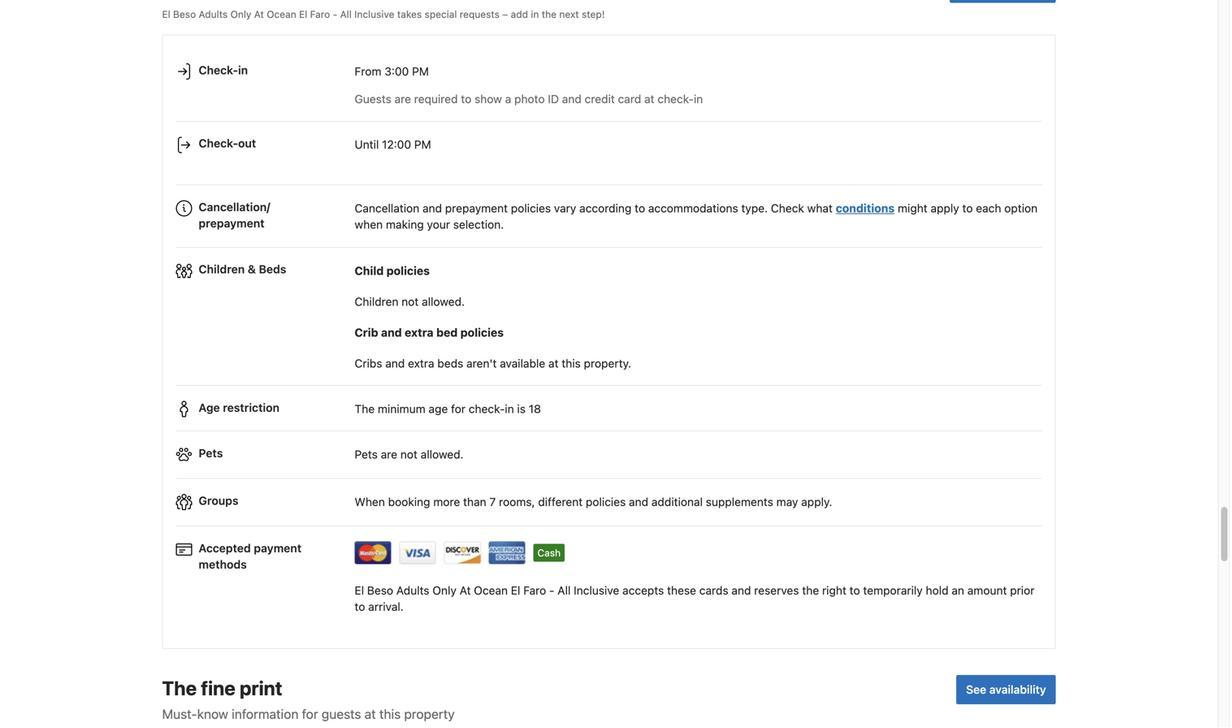 Task type: vqa. For each thing, say whether or not it's contained in the screenshot.
the left do
no



Task type: locate. For each thing, give the bounding box(es) containing it.
1 vertical spatial this
[[380, 707, 401, 722]]

0 vertical spatial ocean
[[267, 9, 297, 20]]

extra left "beds"
[[408, 357, 435, 370]]

the for fine
[[162, 677, 197, 700]]

1 horizontal spatial pets
[[355, 448, 378, 461]]

all down cash on the bottom left of page
[[558, 584, 571, 597]]

and left the additional at the bottom right
[[629, 495, 649, 509]]

prepayment
[[445, 202, 508, 215], [199, 217, 265, 230]]

0 vertical spatial all
[[340, 9, 352, 20]]

required
[[414, 92, 458, 106]]

faro inside el beso adults only at ocean el faro - all inclusive accepts these cards and reserves the right to temporarily hold an amount prior to arrival.
[[524, 584, 547, 597]]

only down discover image at the bottom of page
[[433, 584, 457, 597]]

all left takes
[[340, 9, 352, 20]]

inclusive down accepted payment methods and conditions 'element'
[[574, 584, 620, 597]]

pets
[[199, 447, 223, 460], [355, 448, 378, 461]]

fine
[[201, 677, 236, 700]]

extra left bed on the left top of the page
[[405, 326, 434, 339]]

add
[[511, 9, 528, 20]]

and inside el beso adults only at ocean el faro - all inclusive accepts these cards and reserves the right to temporarily hold an amount prior to arrival.
[[732, 584, 752, 597]]

only up check-in on the left top of page
[[231, 9, 252, 20]]

0 horizontal spatial faro
[[310, 9, 330, 20]]

beso for el beso adults only at ocean el faro - all inclusive takes special requests – add in the next step!
[[173, 9, 196, 20]]

at
[[645, 92, 655, 106], [549, 357, 559, 370], [365, 707, 376, 722]]

allowed. down age
[[421, 448, 464, 461]]

might
[[898, 202, 928, 215]]

1 vertical spatial inclusive
[[574, 584, 620, 597]]

1 horizontal spatial at
[[460, 584, 471, 597]]

beso inside el beso adults only at ocean el faro - all inclusive accepts these cards and reserves the right to temporarily hold an amount prior to arrival.
[[367, 584, 394, 597]]

1 vertical spatial all
[[558, 584, 571, 597]]

0 vertical spatial at
[[254, 9, 264, 20]]

when
[[355, 218, 383, 231]]

1 vertical spatial check-
[[469, 402, 505, 416]]

0 horizontal spatial prepayment
[[199, 217, 265, 230]]

policies right different
[[586, 495, 626, 509]]

0 horizontal spatial at
[[365, 707, 376, 722]]

&
[[248, 263, 256, 276]]

right
[[823, 584, 847, 597]]

- left takes
[[333, 9, 338, 20]]

only for el beso adults only at ocean el faro - all inclusive takes special requests – add in the next step!
[[231, 9, 252, 20]]

1 vertical spatial ocean
[[474, 584, 508, 597]]

7
[[490, 495, 496, 509]]

to right according
[[635, 202, 646, 215]]

0 horizontal spatial for
[[302, 707, 318, 722]]

0 vertical spatial check-
[[658, 92, 694, 106]]

1 vertical spatial adults
[[397, 584, 430, 597]]

prepayment inside cancellation/ prepayment
[[199, 217, 265, 230]]

0 horizontal spatial all
[[340, 9, 352, 20]]

payment
[[254, 542, 302, 555]]

0 vertical spatial only
[[231, 9, 252, 20]]

1 vertical spatial at
[[460, 584, 471, 597]]

0 horizontal spatial check-
[[469, 402, 505, 416]]

temporarily
[[864, 584, 923, 597]]

0 vertical spatial for
[[451, 402, 466, 416]]

inclusive
[[355, 9, 395, 20], [574, 584, 620, 597]]

for left the guests
[[302, 707, 318, 722]]

at right available
[[549, 357, 559, 370]]

reserves
[[755, 584, 800, 597]]

0 vertical spatial at
[[645, 92, 655, 106]]

1 vertical spatial for
[[302, 707, 318, 722]]

the fine print must-know information for guests at this property
[[162, 677, 455, 722]]

extra for beds
[[408, 357, 435, 370]]

prepayment up "selection."
[[445, 202, 508, 215]]

allowed.
[[422, 295, 465, 308], [421, 448, 464, 461]]

extra
[[405, 326, 434, 339], [408, 357, 435, 370]]

cribs
[[355, 357, 383, 370]]

0 horizontal spatial only
[[231, 9, 252, 20]]

0 horizontal spatial the
[[542, 9, 557, 20]]

1 check- from the top
[[199, 63, 238, 77]]

check-
[[199, 63, 238, 77], [199, 137, 238, 150]]

policies
[[511, 202, 551, 215], [387, 264, 430, 277], [461, 326, 504, 339], [586, 495, 626, 509]]

supplements
[[706, 495, 774, 509]]

at for el beso adults only at ocean el faro - all inclusive takes special requests – add in the next step!
[[254, 9, 264, 20]]

0 horizontal spatial this
[[380, 707, 401, 722]]

ocean
[[267, 9, 297, 20], [474, 584, 508, 597]]

at
[[254, 9, 264, 20], [460, 584, 471, 597]]

1 vertical spatial -
[[550, 584, 555, 597]]

0 vertical spatial the
[[355, 402, 375, 416]]

0 horizontal spatial beso
[[173, 9, 196, 20]]

1 vertical spatial children
[[355, 295, 399, 308]]

1 horizontal spatial at
[[549, 357, 559, 370]]

1 vertical spatial beso
[[367, 584, 394, 597]]

el beso adults only at ocean el faro - all inclusive accepts these cards and reserves the right to temporarily hold an amount prior to arrival.
[[355, 584, 1035, 614]]

methods
[[199, 558, 247, 571]]

check-
[[658, 92, 694, 106], [469, 402, 505, 416]]

1 vertical spatial extra
[[408, 357, 435, 370]]

0 vertical spatial check-
[[199, 63, 238, 77]]

policies left vary
[[511, 202, 551, 215]]

the left the 'right'
[[803, 584, 820, 597]]

12:00 pm
[[382, 138, 431, 151]]

at right card
[[645, 92, 655, 106]]

adults up arrival. at the bottom
[[397, 584, 430, 597]]

inclusive left takes
[[355, 9, 395, 20]]

prepayment down cancellation/
[[199, 217, 265, 230]]

to left the each
[[963, 202, 974, 215]]

print
[[240, 677, 283, 700]]

check- right card
[[658, 92, 694, 106]]

inclusive inside el beso adults only at ocean el faro - all inclusive accepts these cards and reserves the right to temporarily hold an amount prior to arrival.
[[574, 584, 620, 597]]

might apply to each option when making your selection.
[[355, 202, 1038, 231]]

extra for bed
[[405, 326, 434, 339]]

this
[[562, 357, 581, 370], [380, 707, 401, 722]]

0 vertical spatial inclusive
[[355, 9, 395, 20]]

ocean inside el beso adults only at ocean el faro - all inclusive accepts these cards and reserves the right to temporarily hold an amount prior to arrival.
[[474, 584, 508, 597]]

information
[[232, 707, 299, 722]]

are down the 3:00 pm
[[395, 92, 411, 106]]

0 vertical spatial allowed.
[[422, 295, 465, 308]]

0 horizontal spatial adults
[[199, 9, 228, 20]]

1 horizontal spatial ocean
[[474, 584, 508, 597]]

0 vertical spatial the
[[542, 9, 557, 20]]

1 vertical spatial the
[[162, 677, 197, 700]]

from 3:00 pm
[[355, 65, 429, 78]]

pets up when
[[355, 448, 378, 461]]

and up "your"
[[423, 202, 442, 215]]

1 horizontal spatial for
[[451, 402, 466, 416]]

1 horizontal spatial the
[[355, 402, 375, 416]]

1 vertical spatial are
[[381, 448, 398, 461]]

the inside the fine print must-know information for guests at this property
[[162, 677, 197, 700]]

2 check- from the top
[[199, 137, 238, 150]]

1 horizontal spatial adults
[[397, 584, 430, 597]]

the up must-
[[162, 677, 197, 700]]

3:00 pm
[[385, 65, 429, 78]]

not down child policies
[[402, 295, 419, 308]]

1 vertical spatial only
[[433, 584, 457, 597]]

different
[[538, 495, 583, 509]]

check- up check-out
[[199, 63, 238, 77]]

are
[[395, 92, 411, 106], [381, 448, 398, 461]]

0 vertical spatial children
[[199, 263, 245, 276]]

1 vertical spatial at
[[549, 357, 559, 370]]

at right the guests
[[365, 707, 376, 722]]

1 vertical spatial the
[[803, 584, 820, 597]]

0 horizontal spatial children
[[199, 263, 245, 276]]

1 horizontal spatial -
[[550, 584, 555, 597]]

1 horizontal spatial the
[[803, 584, 820, 597]]

not
[[402, 295, 419, 308], [401, 448, 418, 461]]

adults up check-in on the left top of page
[[199, 9, 228, 20]]

conditions link
[[836, 202, 895, 215]]

at for el beso adults only at ocean el faro - all inclusive accepts these cards and reserves the right to temporarily hold an amount prior to arrival.
[[460, 584, 471, 597]]

the left next
[[542, 9, 557, 20]]

american express image
[[489, 542, 526, 564]]

policies up the aren't
[[461, 326, 504, 339]]

are down minimum on the left
[[381, 448, 398, 461]]

1 horizontal spatial only
[[433, 584, 457, 597]]

see availability
[[967, 683, 1047, 697]]

aren't
[[467, 357, 497, 370]]

option
[[1005, 202, 1038, 215]]

pets down age
[[199, 447, 223, 460]]

0 horizontal spatial pets
[[199, 447, 223, 460]]

- inside el beso adults only at ocean el faro - all inclusive accepts these cards and reserves the right to temporarily hold an amount prior to arrival.
[[550, 584, 555, 597]]

- down cash on the bottom left of page
[[550, 584, 555, 597]]

guests are required to show a photo id and credit card at check-in
[[355, 92, 703, 106]]

for right age
[[451, 402, 466, 416]]

0 horizontal spatial the
[[162, 677, 197, 700]]

el
[[162, 9, 170, 20], [299, 9, 308, 20], [355, 584, 364, 597], [511, 584, 521, 597]]

the inside el beso adults only at ocean el faro - all inclusive accepts these cards and reserves the right to temporarily hold an amount prior to arrival.
[[803, 584, 820, 597]]

the
[[542, 9, 557, 20], [803, 584, 820, 597]]

0 horizontal spatial inclusive
[[355, 9, 395, 20]]

faro
[[310, 9, 330, 20], [524, 584, 547, 597]]

check- for in
[[199, 63, 238, 77]]

1 vertical spatial prepayment
[[199, 217, 265, 230]]

1 horizontal spatial check-
[[658, 92, 694, 106]]

faro for takes
[[310, 9, 330, 20]]

to
[[461, 92, 472, 106], [635, 202, 646, 215], [963, 202, 974, 215], [850, 584, 861, 597], [355, 600, 365, 614]]

only inside el beso adults only at ocean el faro - all inclusive accepts these cards and reserves the right to temporarily hold an amount prior to arrival.
[[433, 584, 457, 597]]

hold
[[926, 584, 949, 597]]

children left &
[[199, 263, 245, 276]]

visa image
[[400, 542, 437, 564]]

children down child
[[355, 295, 399, 308]]

check- up cancellation/
[[199, 137, 238, 150]]

see
[[967, 683, 987, 697]]

the
[[355, 402, 375, 416], [162, 677, 197, 700]]

0 vertical spatial -
[[333, 9, 338, 20]]

all
[[340, 9, 352, 20], [558, 584, 571, 597]]

availability
[[990, 683, 1047, 697]]

not down minimum on the left
[[401, 448, 418, 461]]

mastercard image
[[355, 542, 392, 564]]

0 vertical spatial faro
[[310, 9, 330, 20]]

0 horizontal spatial at
[[254, 9, 264, 20]]

0 vertical spatial adults
[[199, 9, 228, 20]]

ocean for takes
[[267, 9, 297, 20]]

at inside el beso adults only at ocean el faro - all inclusive accepts these cards and reserves the right to temporarily hold an amount prior to arrival.
[[460, 584, 471, 597]]

only for el beso adults only at ocean el faro - all inclusive accepts these cards and reserves the right to temporarily hold an amount prior to arrival.
[[433, 584, 457, 597]]

1 horizontal spatial all
[[558, 584, 571, 597]]

minimum
[[378, 402, 426, 416]]

1 horizontal spatial beso
[[367, 584, 394, 597]]

0 vertical spatial are
[[395, 92, 411, 106]]

adults for el beso adults only at ocean el faro - all inclusive takes special requests – add in the next step!
[[199, 9, 228, 20]]

and right crib
[[381, 326, 402, 339]]

0 vertical spatial prepayment
[[445, 202, 508, 215]]

this left property
[[380, 707, 401, 722]]

0 horizontal spatial ocean
[[267, 9, 297, 20]]

2 vertical spatial at
[[365, 707, 376, 722]]

0 vertical spatial beso
[[173, 9, 196, 20]]

0 vertical spatial extra
[[405, 326, 434, 339]]

1 horizontal spatial inclusive
[[574, 584, 620, 597]]

this left the property.
[[562, 357, 581, 370]]

and right cards
[[732, 584, 752, 597]]

2 horizontal spatial at
[[645, 92, 655, 106]]

show
[[475, 92, 502, 106]]

faro for accepts
[[524, 584, 547, 597]]

booking
[[388, 495, 430, 509]]

card
[[618, 92, 642, 106]]

1 horizontal spatial children
[[355, 295, 399, 308]]

allowed. up bed on the left top of the page
[[422, 295, 465, 308]]

photo
[[515, 92, 545, 106]]

0 horizontal spatial -
[[333, 9, 338, 20]]

the left minimum on the left
[[355, 402, 375, 416]]

adults inside el beso adults only at ocean el faro - all inclusive accepts these cards and reserves the right to temporarily hold an amount prior to arrival.
[[397, 584, 430, 597]]

in
[[531, 9, 539, 20], [238, 63, 248, 77], [694, 92, 703, 106], [505, 402, 514, 416]]

1 horizontal spatial faro
[[524, 584, 547, 597]]

check- left is
[[469, 402, 505, 416]]

for
[[451, 402, 466, 416], [302, 707, 318, 722]]

1 horizontal spatial this
[[562, 357, 581, 370]]

1 vertical spatial faro
[[524, 584, 547, 597]]

1 vertical spatial check-
[[199, 137, 238, 150]]

all inside el beso adults only at ocean el faro - all inclusive accepts these cards and reserves the right to temporarily hold an amount prior to arrival.
[[558, 584, 571, 597]]

apply
[[931, 202, 960, 215]]

beso for el beso adults only at ocean el faro - all inclusive accepts these cards and reserves the right to temporarily hold an amount prior to arrival.
[[367, 584, 394, 597]]

according
[[580, 202, 632, 215]]



Task type: describe. For each thing, give the bounding box(es) containing it.
to left show
[[461, 92, 472, 106]]

may
[[777, 495, 799, 509]]

until 12:00 pm
[[355, 138, 431, 151]]

requests
[[460, 9, 500, 20]]

el beso adults only at ocean el faro - all inclusive takes special requests – add in the next step!
[[162, 9, 605, 20]]

cancellation
[[355, 202, 420, 215]]

special
[[425, 9, 457, 20]]

inclusive for takes
[[355, 9, 395, 20]]

to left arrival. at the bottom
[[355, 600, 365, 614]]

know
[[197, 707, 228, 722]]

when booking more than 7 rooms, different policies and additional supplements may apply.
[[355, 495, 833, 509]]

type.
[[742, 202, 768, 215]]

selection.
[[453, 218, 504, 231]]

this inside the fine print must-know information for guests at this property
[[380, 707, 401, 722]]

and right cribs
[[386, 357, 405, 370]]

in up out
[[238, 63, 248, 77]]

age restriction
[[199, 401, 280, 415]]

accommodations
[[649, 202, 739, 215]]

id
[[548, 92, 559, 106]]

ocean for accepts
[[474, 584, 508, 597]]

discover image
[[444, 542, 482, 564]]

pets are not allowed.
[[355, 448, 464, 461]]

to right the 'right'
[[850, 584, 861, 597]]

in right card
[[694, 92, 703, 106]]

in left is
[[505, 402, 514, 416]]

property.
[[584, 357, 632, 370]]

beds
[[438, 357, 464, 370]]

guests
[[322, 707, 361, 722]]

adults for el beso adults only at ocean el faro - all inclusive accepts these cards and reserves the right to temporarily hold an amount prior to arrival.
[[397, 584, 430, 597]]

check
[[771, 202, 805, 215]]

when
[[355, 495, 385, 509]]

is
[[517, 402, 526, 416]]

groups
[[199, 494, 239, 508]]

restriction
[[223, 401, 280, 415]]

pets for pets are not allowed.
[[355, 448, 378, 461]]

the minimum age for check-in is 18
[[355, 402, 541, 416]]

age
[[429, 402, 448, 416]]

18
[[529, 402, 541, 416]]

are for not
[[381, 448, 398, 461]]

cancellation/ prepayment
[[199, 200, 270, 230]]

child
[[355, 264, 384, 277]]

check-out
[[199, 137, 256, 150]]

1 horizontal spatial prepayment
[[445, 202, 508, 215]]

child policies
[[355, 264, 430, 277]]

are for required
[[395, 92, 411, 106]]

cash
[[538, 547, 561, 559]]

accepted payment methods
[[199, 542, 302, 571]]

more
[[434, 495, 460, 509]]

each
[[977, 202, 1002, 215]]

amount
[[968, 584, 1008, 597]]

children not allowed.
[[355, 295, 465, 308]]

at inside the fine print must-know information for guests at this property
[[365, 707, 376, 722]]

1 vertical spatial allowed.
[[421, 448, 464, 461]]

children for children & beds
[[199, 263, 245, 276]]

out
[[238, 137, 256, 150]]

for inside the fine print must-know information for guests at this property
[[302, 707, 318, 722]]

see availability button
[[957, 676, 1057, 705]]

cancellation/
[[199, 200, 270, 214]]

accepted payment methods and conditions element
[[176, 534, 1043, 570]]

takes
[[397, 9, 422, 20]]

cribs and extra beds aren't available at this property.
[[355, 357, 632, 370]]

vary
[[554, 202, 577, 215]]

the for minimum
[[355, 402, 375, 416]]

property
[[404, 707, 455, 722]]

- for takes
[[333, 9, 338, 20]]

crib
[[355, 326, 378, 339]]

must-
[[162, 707, 197, 722]]

cards
[[700, 584, 729, 597]]

inclusive for accepts
[[574, 584, 620, 597]]

age
[[199, 401, 220, 415]]

available
[[500, 357, 546, 370]]

children & beds
[[199, 263, 286, 276]]

accepts
[[623, 584, 664, 597]]

arrival.
[[368, 600, 404, 614]]

cancellation and prepayment policies vary according to accommodations type. check what conditions
[[355, 202, 895, 215]]

and right id
[[562, 92, 582, 106]]

making
[[386, 218, 424, 231]]

all for accepts
[[558, 584, 571, 597]]

what
[[808, 202, 833, 215]]

next
[[560, 9, 579, 20]]

a
[[505, 92, 512, 106]]

check- for out
[[199, 137, 238, 150]]

bed
[[437, 326, 458, 339]]

than
[[463, 495, 487, 509]]

pets for pets
[[199, 447, 223, 460]]

policies up children not allowed.
[[387, 264, 430, 277]]

from
[[355, 65, 382, 78]]

0 vertical spatial not
[[402, 295, 419, 308]]

credit
[[585, 92, 615, 106]]

1 vertical spatial not
[[401, 448, 418, 461]]

until
[[355, 138, 379, 151]]

children for children not allowed.
[[355, 295, 399, 308]]

conditions
[[836, 202, 895, 215]]

0 vertical spatial this
[[562, 357, 581, 370]]

accepted
[[199, 542, 251, 555]]

these
[[668, 584, 697, 597]]

- for accepts
[[550, 584, 555, 597]]

–
[[503, 9, 508, 20]]

all for takes
[[340, 9, 352, 20]]

prior
[[1011, 584, 1035, 597]]

check-in
[[199, 63, 248, 77]]

an
[[952, 584, 965, 597]]

in right add
[[531, 9, 539, 20]]

additional
[[652, 495, 703, 509]]

to inside the might apply to each option when making your selection.
[[963, 202, 974, 215]]

beds
[[259, 263, 286, 276]]



